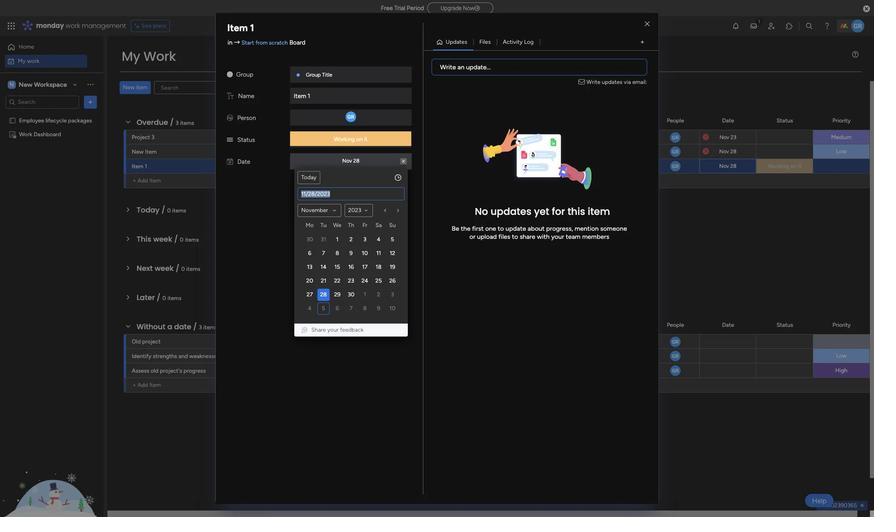 Task type: vqa. For each thing, say whether or not it's contained in the screenshot.


Task type: locate. For each thing, give the bounding box(es) containing it.
0 horizontal spatial 4
[[308, 305, 312, 312]]

date inside dialog
[[238, 158, 251, 166]]

item inside button
[[136, 84, 148, 91]]

new
[[19, 81, 32, 88], [123, 84, 135, 91], [132, 149, 144, 155]]

None search field
[[154, 81, 230, 94]]

items inside this week / 0 items
[[185, 237, 199, 243]]

people for /
[[667, 322, 685, 329]]

priority for items
[[833, 117, 852, 124]]

4 button down 27 button
[[304, 303, 316, 315]]

group for group
[[236, 71, 254, 78]]

16
[[349, 264, 354, 271]]

item down my work
[[136, 84, 148, 91]]

public board image
[[9, 117, 16, 124]]

/ up next week / 0 items
[[174, 234, 178, 244]]

workspace image
[[8, 80, 16, 89]]

today inside button
[[302, 174, 317, 181]]

0 horizontal spatial 4 button
[[304, 303, 316, 315]]

write for write updates via email:
[[587, 79, 601, 86]]

1 vertical spatial +
[[133, 382, 136, 389]]

0 vertical spatial on
[[357, 136, 363, 143]]

/ up this week / 0 items
[[162, 205, 165, 215]]

0 up next week / 0 items
[[180, 237, 184, 243]]

wednesday element
[[331, 221, 345, 233]]

2 priority from the top
[[833, 322, 852, 329]]

su
[[390, 222, 396, 229]]

1 vertical spatial date
[[238, 158, 251, 166]]

1 horizontal spatial updates
[[602, 79, 623, 86]]

0 horizontal spatial working on it
[[334, 136, 368, 143]]

items right overdue
[[180, 120, 194, 127]]

0 inside this week / 0 items
[[180, 237, 184, 243]]

1 horizontal spatial work
[[66, 21, 80, 30]]

0 horizontal spatial 30 button
[[304, 234, 316, 246]]

1 horizontal spatial 2 button
[[373, 289, 385, 301]]

new inside workspace selection element
[[19, 81, 32, 88]]

list box containing employee lifecycle packages
[[0, 112, 103, 251]]

10 button up 17
[[359, 248, 371, 260]]

1 horizontal spatial work
[[144, 47, 176, 65]]

3 right date
[[199, 324, 202, 331]]

23 down 16 button
[[348, 278, 355, 284]]

1 vertical spatial 1 button
[[332, 234, 344, 246]]

low down medium
[[837, 148, 848, 155]]

item down "project 3"
[[145, 149, 157, 155]]

later
[[137, 293, 155, 303]]

group title
[[306, 72, 333, 78]]

v2 overdue deadline image
[[703, 133, 710, 141]]

9 up the 16
[[350, 250, 353, 257]]

item up mention at top right
[[588, 205, 611, 218]]

upgrade now link
[[428, 2, 494, 14]]

assess
[[132, 368, 149, 375]]

it inside no updates yet for this item dialog
[[364, 136, 368, 143]]

1 vertical spatial add
[[138, 382, 148, 389]]

1 board #1 link from the top
[[498, 130, 573, 145]]

item
[[136, 84, 148, 91], [588, 205, 611, 218]]

3 right overdue
[[176, 120, 179, 127]]

6 up 13
[[308, 250, 312, 257]]

1 priority from the top
[[833, 117, 852, 124]]

1 vertical spatial 9
[[377, 305, 381, 312]]

new for new workspace
[[19, 81, 32, 88]]

items inside overdue / 3 items
[[180, 120, 194, 127]]

0 vertical spatial today
[[302, 174, 317, 181]]

invite members image
[[768, 22, 776, 30]]

items up this week / 0 items
[[172, 207, 186, 214]]

1 horizontal spatial from
[[514, 163, 526, 170]]

work for monday
[[66, 21, 80, 30]]

2 horizontal spatial 1 button
[[467, 144, 493, 159]]

1 vertical spatial 30 button
[[345, 289, 358, 301]]

work for my
[[27, 57, 39, 64]]

low up high
[[837, 353, 848, 360]]

work dashboard
[[19, 131, 61, 138]]

1 vertical spatial 23
[[348, 278, 355, 284]]

28 inside no updates yet for this item dialog
[[354, 158, 360, 164]]

status for items
[[777, 117, 794, 124]]

today for today
[[302, 174, 317, 181]]

0 inside later / 0 items
[[163, 295, 166, 302]]

7 down 31 button
[[322, 250, 325, 257]]

6 down 29 button
[[336, 305, 339, 312]]

9 button up the 16
[[345, 248, 358, 260]]

12
[[390, 250, 396, 257]]

write left an
[[441, 63, 456, 71]]

items inside later / 0 items
[[168, 295, 182, 302]]

work inside my work button
[[27, 57, 39, 64]]

0 vertical spatial +
[[133, 177, 136, 184]]

1 people from the top
[[667, 117, 685, 124]]

7
[[322, 250, 325, 257], [350, 305, 353, 312]]

1 horizontal spatial 4
[[377, 236, 381, 243]]

row group
[[303, 233, 400, 316]]

0 horizontal spatial to
[[498, 225, 504, 232]]

0 horizontal spatial item
[[136, 84, 148, 91]]

0 horizontal spatial group
[[236, 71, 254, 78]]

project's
[[160, 368, 182, 375]]

+ down new item
[[133, 177, 136, 184]]

1 vertical spatial 10
[[390, 305, 396, 312]]

1 vertical spatial 5
[[322, 305, 325, 312]]

week
[[153, 234, 172, 244], [155, 263, 174, 274]]

0 vertical spatial item
[[136, 84, 148, 91]]

assess old project's progress
[[132, 368, 206, 375]]

scratch
[[269, 39, 288, 46], [527, 163, 546, 170]]

without
[[137, 322, 166, 332]]

1 vertical spatial it
[[799, 163, 802, 170]]

overdue / 3 items
[[137, 117, 194, 127]]

1 horizontal spatial 8 button
[[359, 303, 371, 315]]

work right monday on the top of page
[[66, 21, 80, 30]]

1 horizontal spatial 7 button
[[345, 303, 358, 315]]

week right next
[[155, 263, 174, 274]]

item
[[227, 22, 248, 34], [294, 93, 306, 100], [145, 149, 157, 155], [132, 163, 144, 170], [150, 177, 161, 184], [150, 382, 161, 389]]

add down assess
[[138, 382, 148, 389]]

0 vertical spatial status
[[777, 117, 794, 124]]

write updates via email:
[[587, 79, 648, 86]]

customize
[[306, 84, 334, 91]]

status inside no updates yet for this item dialog
[[238, 136, 255, 144]]

0 vertical spatial 2
[[350, 236, 353, 243]]

0 horizontal spatial it
[[364, 136, 368, 143]]

today
[[302, 174, 317, 181], [137, 205, 160, 215]]

next
[[137, 263, 153, 274]]

0 vertical spatial item 1
[[227, 22, 254, 34]]

25
[[376, 278, 382, 284]]

6 button down 29 button
[[332, 303, 344, 315]]

it
[[364, 136, 368, 143], [799, 163, 802, 170]]

new right n on the left top
[[19, 81, 32, 88]]

inbox image
[[750, 22, 758, 30]]

7 button up the 14
[[318, 248, 330, 260]]

to down update
[[512, 233, 519, 241]]

30 button down monday element
[[304, 234, 316, 246]]

9 down 25 button
[[377, 305, 381, 312]]

list box
[[0, 112, 103, 251]]

close image
[[645, 21, 650, 27]]

0 horizontal spatial my
[[18, 57, 26, 64]]

items down this week / 0 items
[[186, 266, 201, 273]]

+ add item
[[133, 177, 161, 184], [133, 382, 161, 389]]

done
[[262, 84, 275, 91]]

my inside button
[[18, 57, 26, 64]]

3 down the friday element
[[364, 236, 367, 243]]

today / 0 items
[[137, 205, 186, 215]]

date for items
[[723, 117, 735, 124]]

1 vertical spatial write
[[587, 79, 601, 86]]

working on it inside no updates yet for this item dialog
[[334, 136, 368, 143]]

2 button down thursday element
[[345, 234, 358, 246]]

progress
[[184, 368, 206, 375]]

30 for the topmost "30" button
[[307, 236, 313, 243]]

start from scratch link
[[242, 39, 288, 46], [498, 159, 573, 174]]

updates for write
[[602, 79, 623, 86]]

to up files
[[498, 225, 504, 232]]

1 vertical spatial priority
[[833, 322, 852, 329]]

Date field
[[298, 188, 405, 200]]

tuesday element
[[317, 221, 331, 233]]

8 for the bottom "8" "button"
[[363, 305, 367, 312]]

dapulse close image
[[864, 5, 871, 13]]

1 vertical spatial people
[[667, 322, 685, 329]]

30 down 23 button
[[348, 291, 355, 298]]

4 down saturday element
[[377, 236, 381, 243]]

to
[[498, 225, 504, 232], [512, 233, 519, 241]]

21 button
[[318, 275, 330, 287]]

23 right v2 overdue deadline icon
[[731, 134, 737, 140]]

new down project
[[132, 149, 144, 155]]

0 horizontal spatial 8
[[336, 250, 339, 257]]

grid
[[303, 221, 400, 316]]

add
[[138, 177, 148, 184], [138, 382, 148, 389]]

v2 status image
[[227, 136, 233, 144]]

30 for "30" button to the right
[[348, 291, 355, 298]]

0 horizontal spatial start from scratch link
[[242, 39, 288, 46]]

feedback
[[340, 327, 364, 334]]

1 horizontal spatial my
[[122, 47, 140, 65]]

7 up feedback
[[350, 305, 353, 312]]

1 button
[[467, 144, 493, 159], [332, 234, 344, 246], [359, 289, 371, 301]]

updates left via
[[602, 79, 623, 86]]

work down home
[[27, 57, 39, 64]]

1 horizontal spatial your
[[552, 233, 565, 241]]

items up next week / 0 items
[[185, 237, 199, 243]]

0 horizontal spatial write
[[441, 63, 456, 71]]

23
[[731, 134, 737, 140], [348, 278, 355, 284]]

item 1 down new item
[[132, 163, 147, 170]]

19
[[390, 264, 396, 271]]

4 down 27 button
[[308, 305, 312, 312]]

update...
[[467, 63, 491, 71]]

7 button up feedback
[[345, 303, 358, 315]]

30 button down 23 button
[[345, 289, 358, 301]]

dapulse text column image
[[227, 93, 234, 100]]

10 left 11
[[362, 250, 368, 257]]

10 button down 26 button
[[387, 303, 399, 315]]

1 horizontal spatial 6 button
[[332, 303, 344, 315]]

/ down this week / 0 items
[[176, 263, 180, 274]]

1 vertical spatial #1
[[516, 149, 522, 155]]

yet
[[535, 205, 550, 218]]

5 button
[[387, 234, 399, 246], [318, 303, 330, 315]]

0 vertical spatial your
[[552, 233, 565, 241]]

activity
[[503, 39, 523, 45]]

13
[[307, 264, 313, 271]]

write inside button
[[441, 63, 456, 71]]

updates for no
[[491, 205, 532, 218]]

work right private dashboard icon
[[19, 131, 32, 138]]

1 horizontal spatial 1 button
[[359, 289, 371, 301]]

2 vertical spatial board
[[500, 149, 514, 155]]

0 vertical spatial 10
[[362, 250, 368, 257]]

group for group title
[[306, 72, 321, 78]]

no updates yet for this item
[[475, 205, 611, 218]]

0 horizontal spatial 2
[[350, 236, 353, 243]]

nov 28 inside no updates yet for this item dialog
[[343, 158, 360, 164]]

5 down 28 button
[[322, 305, 325, 312]]

17 button
[[359, 261, 371, 274]]

8 button up feedback
[[359, 303, 371, 315]]

1 vertical spatial start from scratch link
[[498, 159, 573, 174]]

board #1
[[500, 134, 522, 141], [500, 149, 522, 155]]

8 up feedback
[[363, 305, 367, 312]]

6 button up 13
[[304, 248, 316, 260]]

monday element
[[303, 221, 317, 233]]

2 vertical spatial 1 button
[[359, 289, 371, 301]]

status
[[777, 117, 794, 124], [238, 136, 255, 144], [777, 322, 794, 329]]

progress,
[[547, 225, 574, 232]]

add down new item
[[138, 177, 148, 184]]

0 vertical spatial 5
[[391, 236, 394, 243]]

0 horizontal spatial today
[[137, 205, 160, 215]]

3 inside overdue / 3 items
[[176, 120, 179, 127]]

new down my work
[[123, 84, 135, 91]]

#1
[[516, 134, 522, 141], [516, 149, 522, 155]]

1 vertical spatial low
[[837, 353, 848, 360]]

1 #1 from the top
[[516, 134, 522, 141]]

0 vertical spatial 8
[[336, 250, 339, 257]]

3 inside without a date / 3 items
[[199, 324, 202, 331]]

3 button
[[359, 234, 371, 246], [387, 289, 399, 301]]

5 down sunday element
[[391, 236, 394, 243]]

my
[[122, 47, 140, 65], [18, 57, 26, 64]]

2 people from the top
[[667, 322, 685, 329]]

identify strengths and weaknesses
[[132, 353, 220, 360]]

11
[[377, 250, 381, 257]]

5 button down 28 button
[[318, 303, 330, 315]]

items up without a date / 3 items
[[168, 295, 182, 302]]

8 up 15
[[336, 250, 339, 257]]

1 horizontal spatial item
[[588, 205, 611, 218]]

10 down 26 button
[[390, 305, 396, 312]]

updates
[[602, 79, 623, 86], [491, 205, 532, 218]]

1 vertical spatial board #1
[[500, 149, 522, 155]]

item 1 down customize on the top left of the page
[[294, 93, 310, 100]]

2 #1 from the top
[[516, 149, 522, 155]]

10 for '10' button to the right
[[390, 305, 396, 312]]

1 vertical spatial from
[[514, 163, 526, 170]]

my for my work
[[18, 57, 26, 64]]

write for write an update...
[[441, 63, 456, 71]]

upgrade
[[441, 5, 462, 11]]

0 horizontal spatial 6 button
[[304, 248, 316, 260]]

item inside dialog
[[588, 205, 611, 218]]

9
[[350, 250, 353, 257], [377, 305, 381, 312]]

items right date
[[203, 324, 218, 331]]

1 vertical spatial working
[[769, 163, 790, 170]]

select product image
[[7, 22, 15, 30]]

3 button down 26 button
[[387, 289, 399, 301]]

nov 23
[[720, 134, 737, 140]]

1 vertical spatial updates
[[491, 205, 532, 218]]

group right v2 sun image at top left
[[236, 71, 254, 78]]

3 button down the friday element
[[359, 234, 371, 246]]

1 vertical spatial 10 button
[[387, 303, 399, 315]]

1 vertical spatial 6 button
[[332, 303, 344, 315]]

date
[[723, 117, 735, 124], [238, 158, 251, 166], [723, 322, 735, 329]]

v2 multiple person column image
[[227, 114, 233, 122]]

2 + add item from the top
[[133, 382, 161, 389]]

15 button
[[332, 261, 344, 274]]

1 vertical spatial 4
[[308, 305, 312, 312]]

1 horizontal spatial 10 button
[[387, 303, 399, 315]]

without a date / 3 items
[[137, 322, 218, 332]]

nov
[[720, 134, 730, 140], [720, 149, 730, 155], [343, 158, 352, 164], [720, 163, 730, 169]]

8 button up 15
[[332, 248, 344, 260]]

1 image
[[756, 17, 764, 26]]

my up new item
[[122, 47, 140, 65]]

2 down thursday element
[[350, 236, 353, 243]]

v2 sun image
[[227, 71, 233, 78]]

mention
[[575, 225, 599, 232]]

0 vertical spatial board
[[290, 39, 306, 46]]

people for items
[[667, 117, 685, 124]]

0
[[167, 207, 171, 214], [180, 237, 184, 243], [181, 266, 185, 273], [163, 295, 166, 302]]

greg robinson image
[[852, 19, 865, 32]]

0 right the 'later'
[[163, 295, 166, 302]]

my work
[[18, 57, 39, 64]]

5 button down sunday element
[[387, 234, 399, 246]]

in
[[228, 39, 233, 46]]

today up november
[[302, 174, 317, 181]]

18 button
[[373, 261, 385, 274]]

date for /
[[723, 322, 735, 329]]

1 vertical spatial 4 button
[[304, 303, 316, 315]]

board
[[290, 39, 306, 46], [500, 134, 514, 141], [500, 149, 514, 155]]

8 for the top "8" "button"
[[336, 250, 339, 257]]

2 button down 25 button
[[373, 289, 385, 301]]

old
[[151, 368, 159, 375]]

new inside button
[[123, 84, 135, 91]]

today up this
[[137, 205, 160, 215]]

members
[[583, 233, 610, 241]]

updates up update
[[491, 205, 532, 218]]

3 down 26 button
[[391, 291, 394, 298]]

0 vertical spatial priority
[[833, 117, 852, 124]]

2 down 25 button
[[377, 291, 381, 298]]

1 horizontal spatial 8
[[363, 305, 367, 312]]

option
[[0, 113, 103, 115]]

1 horizontal spatial today
[[302, 174, 317, 181]]

9 button down 25 button
[[373, 303, 385, 315]]

2023
[[349, 207, 362, 214]]

1 horizontal spatial start from scratch link
[[498, 159, 573, 174]]

0 up this week / 0 items
[[167, 207, 171, 214]]

3 right project
[[152, 134, 155, 141]]

/
[[170, 117, 174, 127], [162, 205, 165, 215], [174, 234, 178, 244], [176, 263, 180, 274], [157, 293, 161, 303], [193, 322, 197, 332]]

0 down this week / 0 items
[[181, 266, 185, 273]]

1 horizontal spatial 2
[[377, 291, 381, 298]]

fr
[[363, 222, 368, 229]]

your right share
[[328, 327, 339, 334]]

+ down assess
[[133, 382, 136, 389]]

help image
[[824, 22, 832, 30]]

free
[[381, 4, 393, 12]]

1 horizontal spatial to
[[512, 233, 519, 241]]

2 board #1 link from the top
[[498, 144, 573, 159]]

scratch inside in → start from scratch board
[[269, 39, 288, 46]]

0 horizontal spatial 3 button
[[359, 234, 371, 246]]

apps image
[[786, 22, 794, 30]]

week for this
[[153, 234, 172, 244]]

0 horizontal spatial from
[[256, 39, 268, 46]]

work down plans
[[144, 47, 176, 65]]

1 vertical spatial 5 button
[[318, 303, 330, 315]]

0 horizontal spatial updates
[[491, 205, 532, 218]]

4 button down saturday element
[[373, 234, 385, 246]]

today for today / 0 items
[[137, 205, 160, 215]]

0 horizontal spatial your
[[328, 327, 339, 334]]

0 vertical spatial 10 button
[[359, 248, 371, 260]]

1 add from the top
[[138, 177, 148, 184]]

your down progress,
[[552, 233, 565, 241]]

id: 302390365 element
[[817, 501, 868, 511]]

30 down monday element
[[307, 236, 313, 243]]

tu
[[321, 222, 327, 229]]

no
[[475, 205, 489, 218]]

1 vertical spatial 30
[[348, 291, 355, 298]]

see plans button
[[131, 20, 170, 32]]

from inside in → start from scratch board
[[256, 39, 268, 46]]

1 horizontal spatial 4 button
[[373, 234, 385, 246]]

previous image
[[382, 207, 389, 214]]

group up customize button
[[306, 72, 321, 78]]

week right this
[[153, 234, 172, 244]]

0 vertical spatial working on it
[[334, 136, 368, 143]]

write left via
[[587, 79, 601, 86]]

0 vertical spatial it
[[364, 136, 368, 143]]

work
[[144, 47, 176, 65], [19, 131, 32, 138]]



Task type: describe. For each thing, give the bounding box(es) containing it.
id:
[[820, 502, 827, 509]]

help button
[[806, 494, 834, 508]]

working inside no updates yet for this item dialog
[[334, 136, 355, 143]]

status for /
[[777, 322, 794, 329]]

home
[[19, 43, 34, 50]]

next week / 0 items
[[137, 263, 201, 274]]

next image
[[395, 207, 402, 214]]

share your feedback
[[312, 327, 364, 334]]

upgrade now
[[441, 5, 475, 11]]

old
[[132, 338, 141, 345]]

hide
[[248, 84, 260, 91]]

28 button
[[318, 289, 330, 301]]

one
[[486, 225, 497, 232]]

1 vertical spatial 2 button
[[373, 289, 385, 301]]

later / 0 items
[[137, 293, 182, 303]]

0 vertical spatial 7
[[322, 250, 325, 257]]

1 vertical spatial start
[[500, 163, 512, 170]]

20
[[307, 278, 313, 284]]

home button
[[5, 41, 87, 54]]

packages
[[68, 117, 92, 124]]

new workspace
[[19, 81, 67, 88]]

activity log button
[[497, 36, 540, 49]]

private dashboard image
[[9, 130, 16, 138]]

0 horizontal spatial work
[[19, 131, 32, 138]]

n
[[10, 81, 14, 88]]

on inside no updates yet for this item dialog
[[357, 136, 363, 143]]

1 + add item from the top
[[133, 177, 161, 184]]

12 button
[[387, 248, 399, 260]]

20 button
[[304, 275, 316, 287]]

medium
[[832, 134, 853, 141]]

weaknesses
[[189, 353, 220, 360]]

/ right the 'later'
[[157, 293, 161, 303]]

new for new item
[[123, 84, 135, 91]]

1 vertical spatial 8 button
[[359, 303, 371, 315]]

about
[[528, 225, 545, 232]]

dashboard
[[34, 131, 61, 138]]

302390365
[[828, 502, 858, 509]]

0 vertical spatial work
[[144, 47, 176, 65]]

new item button
[[120, 81, 151, 94]]

someone
[[601, 225, 628, 232]]

2 board #1 from the top
[[500, 149, 522, 155]]

1 vertical spatial scratch
[[527, 163, 546, 170]]

11 button
[[373, 248, 385, 260]]

items right done
[[276, 84, 290, 91]]

project
[[142, 338, 161, 345]]

th
[[348, 222, 355, 229]]

help
[[813, 497, 827, 505]]

name
[[238, 93, 255, 100]]

nov inside no updates yet for this item dialog
[[343, 158, 352, 164]]

1 vertical spatial 3 button
[[387, 289, 399, 301]]

1 vertical spatial item 1
[[294, 93, 310, 100]]

row group containing 30
[[303, 233, 400, 316]]

1 horizontal spatial item 1
[[227, 22, 254, 34]]

14 button
[[318, 261, 330, 274]]

23 button
[[345, 275, 358, 287]]

customize button
[[293, 81, 337, 94]]

0 horizontal spatial item 1
[[132, 163, 147, 170]]

0 vertical spatial 8 button
[[332, 248, 344, 260]]

lottie animation element
[[0, 435, 103, 517]]

upload
[[478, 233, 497, 241]]

dapulse date column image
[[227, 158, 233, 166]]

1 low from the top
[[837, 148, 848, 155]]

plans
[[153, 22, 166, 29]]

item down customize on the top left of the page
[[294, 93, 306, 100]]

project 3
[[132, 134, 155, 141]]

updates button
[[434, 36, 474, 49]]

0 horizontal spatial 1 button
[[332, 234, 344, 246]]

0 vertical spatial 23
[[731, 134, 737, 140]]

1 vertical spatial 9 button
[[373, 303, 385, 315]]

26
[[390, 278, 396, 284]]

free trial period
[[381, 4, 425, 12]]

items inside today / 0 items
[[172, 207, 186, 214]]

id: 302390365
[[820, 502, 858, 509]]

2 add from the top
[[138, 382, 148, 389]]

monday work management
[[36, 21, 126, 30]]

new item
[[132, 149, 157, 155]]

1 horizontal spatial 5
[[391, 236, 394, 243]]

25 button
[[373, 275, 385, 287]]

/ right overdue
[[170, 117, 174, 127]]

see plans
[[142, 22, 166, 29]]

0 horizontal spatial 2 button
[[345, 234, 358, 246]]

my for my work
[[122, 47, 140, 65]]

v2 overdue deadline image
[[703, 148, 710, 155]]

envelope o image
[[579, 78, 587, 86]]

23 inside 23 button
[[348, 278, 355, 284]]

1 vertical spatial 7 button
[[345, 303, 358, 315]]

be
[[452, 225, 460, 232]]

and
[[179, 353, 188, 360]]

management
[[82, 21, 126, 30]]

24
[[362, 278, 369, 284]]

the
[[461, 225, 471, 232]]

1 vertical spatial 2
[[377, 291, 381, 298]]

0 vertical spatial 3 button
[[359, 234, 371, 246]]

0 horizontal spatial 5
[[322, 305, 325, 312]]

thursday element
[[345, 221, 358, 233]]

1 horizontal spatial it
[[799, 163, 802, 170]]

item up →
[[227, 22, 248, 34]]

0 horizontal spatial 7 button
[[318, 248, 330, 260]]

1 vertical spatial on
[[791, 163, 797, 170]]

0 inside next week / 0 items
[[181, 266, 185, 273]]

be the first one to update about progress, mention someone or upload files to share with your team members
[[452, 225, 628, 241]]

team
[[566, 233, 581, 241]]

4 for rightmost the 4 'button'
[[377, 236, 381, 243]]

Search in workspace field
[[17, 97, 68, 107]]

project
[[132, 134, 150, 141]]

2 + from the top
[[133, 382, 136, 389]]

start inside in → start from scratch board
[[242, 39, 254, 46]]

this
[[137, 234, 151, 244]]

log
[[525, 39, 534, 45]]

overdue
[[137, 117, 168, 127]]

files button
[[474, 36, 497, 49]]

share
[[520, 233, 536, 241]]

2 low from the top
[[837, 353, 848, 360]]

0 vertical spatial 6
[[308, 250, 312, 257]]

no updates yet for this item dialog
[[0, 0, 875, 517]]

search everything image
[[806, 22, 814, 30]]

1 board #1 from the top
[[500, 134, 522, 141]]

16 button
[[345, 261, 358, 274]]

28 inside 28 button
[[321, 291, 327, 298]]

a
[[167, 322, 172, 332]]

priority for /
[[833, 322, 852, 329]]

or
[[470, 233, 476, 241]]

1 horizontal spatial 30 button
[[345, 289, 358, 301]]

29
[[334, 291, 341, 298]]

item down old
[[150, 382, 161, 389]]

10 for the left '10' button
[[362, 250, 368, 257]]

add view image
[[641, 39, 645, 45]]

24 button
[[359, 275, 371, 287]]

person
[[238, 114, 256, 122]]

mo
[[306, 222, 314, 229]]

sunday element
[[386, 221, 400, 233]]

items inside without a date / 3 items
[[203, 324, 218, 331]]

/ right date
[[193, 322, 197, 332]]

this
[[568, 205, 586, 218]]

1 horizontal spatial 9
[[377, 305, 381, 312]]

share
[[312, 327, 326, 334]]

add time image
[[394, 174, 403, 182]]

notifications image
[[733, 22, 741, 30]]

Filter dashboard by text search field
[[154, 81, 230, 94]]

workspace selection element
[[8, 80, 68, 89]]

saturday element
[[372, 221, 386, 233]]

start from scratch link inside no updates yet for this item dialog
[[242, 39, 288, 46]]

board inside no updates yet for this item dialog
[[290, 39, 306, 46]]

old project
[[132, 338, 161, 345]]

0 vertical spatial 1 button
[[467, 144, 493, 159]]

1 vertical spatial board
[[500, 134, 514, 141]]

1 + from the top
[[133, 177, 136, 184]]

2023 button
[[345, 204, 373, 217]]

0 vertical spatial 9 button
[[345, 248, 358, 260]]

your inside be the first one to update about progress, mention someone or upload files to share with your team members
[[552, 233, 565, 241]]

items inside next week / 0 items
[[186, 266, 201, 273]]

1 vertical spatial working on it
[[769, 163, 802, 170]]

item up today / 0 items
[[150, 177, 161, 184]]

title
[[322, 72, 333, 78]]

period
[[407, 4, 425, 12]]

this week / 0 items
[[137, 234, 199, 244]]

27
[[307, 291, 313, 298]]

grid containing mo
[[303, 221, 400, 316]]

remove image
[[860, 503, 866, 509]]

sa
[[376, 222, 382, 229]]

friday element
[[358, 221, 372, 233]]

0 vertical spatial 9
[[350, 250, 353, 257]]

0 vertical spatial 6 button
[[304, 248, 316, 260]]

new for new item
[[132, 149, 144, 155]]

1 horizontal spatial working
[[769, 163, 790, 170]]

my work button
[[5, 55, 87, 68]]

15
[[335, 264, 340, 271]]

updates
[[446, 39, 468, 45]]

update
[[506, 225, 527, 232]]

lottie animation image
[[0, 435, 103, 517]]

november button
[[298, 204, 342, 217]]

31 button
[[318, 234, 330, 246]]

trial
[[395, 4, 406, 12]]

high
[[836, 367, 848, 374]]

4 for left the 4 'button'
[[308, 305, 312, 312]]

0 inside today / 0 items
[[167, 207, 171, 214]]

in → start from scratch board
[[228, 39, 306, 46]]

week for next
[[155, 263, 174, 274]]

1 vertical spatial 6
[[336, 305, 339, 312]]

19 button
[[387, 261, 399, 274]]

employee
[[19, 117, 44, 124]]

1 horizontal spatial 5 button
[[387, 234, 399, 246]]

1 horizontal spatial 7
[[350, 305, 353, 312]]

date
[[174, 322, 191, 332]]

item down new item
[[132, 163, 144, 170]]

dapulse rightstroke image
[[475, 5, 480, 11]]

0 horizontal spatial 10 button
[[359, 248, 371, 260]]

0 vertical spatial 30 button
[[304, 234, 316, 246]]



